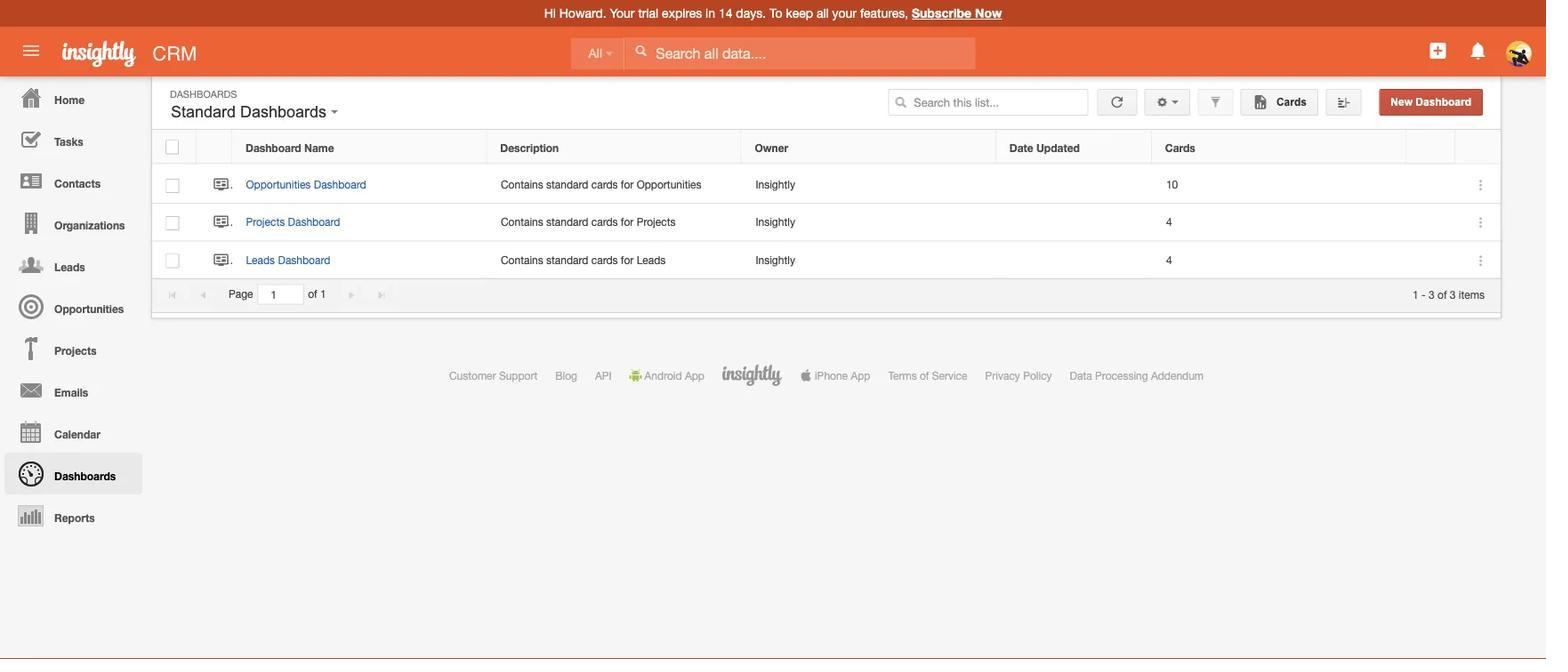 Task type: describe. For each thing, give the bounding box(es) containing it.
privacy policy link
[[986, 369, 1052, 382]]

addendum
[[1152, 369, 1204, 382]]

features,
[[860, 6, 909, 20]]

standard dashboards button
[[166, 99, 343, 125]]

support
[[499, 369, 538, 382]]

0 horizontal spatial of
[[308, 288, 317, 301]]

opportunities inside cell
[[637, 178, 702, 191]]

blog link
[[556, 369, 577, 382]]

terms
[[889, 369, 917, 382]]

description
[[500, 141, 559, 154]]

opportunities link
[[4, 286, 142, 327]]

insightly cell for contains standard cards for leads
[[742, 242, 997, 279]]

tasks
[[54, 135, 83, 148]]

items
[[1459, 288, 1485, 301]]

cards for opportunities
[[592, 178, 618, 191]]

your
[[833, 6, 857, 20]]

home link
[[4, 77, 142, 118]]

row group containing opportunities dashboard
[[152, 166, 1501, 279]]

calendar
[[54, 428, 100, 441]]

projects link
[[4, 327, 142, 369]]

1 horizontal spatial cards
[[1274, 96, 1307, 108]]

standard for contains standard cards for leads
[[546, 254, 589, 266]]

name
[[304, 141, 334, 154]]

contacts
[[54, 177, 101, 190]]

privacy
[[986, 369, 1021, 382]]

14
[[719, 6, 733, 20]]

for for opportunities
[[621, 178, 634, 191]]

4 cell for contains standard cards for leads
[[1153, 242, 1408, 279]]

iphone app link
[[800, 369, 871, 382]]

api link
[[595, 369, 612, 382]]

crm
[[152, 42, 197, 65]]

cards inside row
[[1166, 141, 1196, 154]]

data processing addendum
[[1070, 369, 1204, 382]]

projects for projects dashboard
[[246, 216, 285, 228]]

reports link
[[4, 495, 142, 537]]

days.
[[736, 6, 766, 20]]

contains standard cards for opportunities cell
[[487, 166, 742, 204]]

projects dashboard link
[[246, 216, 349, 228]]

notifications image
[[1468, 40, 1489, 61]]

new dashboard link
[[1380, 89, 1484, 116]]

cards for leads
[[592, 254, 618, 266]]

organizations
[[54, 219, 125, 231]]

data processing addendum link
[[1070, 369, 1204, 382]]

calendar link
[[4, 411, 142, 453]]

howard.
[[560, 6, 607, 20]]

white image
[[635, 44, 647, 57]]

contains standard cards for leads
[[501, 254, 666, 266]]

leads dashboard link
[[246, 254, 339, 266]]

standard
[[171, 103, 236, 121]]

contains for contains standard cards for leads
[[501, 254, 544, 266]]

tasks link
[[4, 118, 142, 160]]

now
[[975, 6, 1002, 20]]

updated
[[1037, 141, 1080, 154]]

1 3 from the left
[[1429, 288, 1435, 301]]

emails link
[[4, 369, 142, 411]]

iphone app
[[815, 369, 871, 382]]

projects for projects
[[54, 344, 97, 357]]

organizations link
[[4, 202, 142, 244]]

4 for contains standard cards for projects
[[1167, 216, 1173, 228]]

standard dashboards
[[171, 103, 331, 121]]

cards for projects
[[592, 216, 618, 228]]

android app
[[645, 369, 705, 382]]

data
[[1070, 369, 1093, 382]]

android app link
[[630, 369, 705, 382]]

0 vertical spatial dashboards
[[170, 88, 237, 100]]

all
[[589, 47, 603, 60]]

leads for leads dashboard
[[246, 254, 275, 266]]

1 1 from the left
[[320, 288, 326, 301]]

4 for contains standard cards for leads
[[1167, 254, 1173, 266]]

dashboard for opportunities dashboard
[[314, 178, 366, 191]]

app for iphone app
[[851, 369, 871, 382]]

processing
[[1096, 369, 1149, 382]]

for for leads
[[621, 254, 634, 266]]

terms of service
[[889, 369, 968, 382]]

all
[[817, 6, 829, 20]]

opportunities dashboard
[[246, 178, 366, 191]]

standard for contains standard cards for projects
[[546, 216, 589, 228]]

navigation containing home
[[0, 77, 142, 537]]

opportunities for opportunities
[[54, 303, 124, 315]]

opportunities dashboard link
[[246, 178, 375, 191]]

contains standard cards for projects cell
[[487, 204, 742, 242]]

new dashboard
[[1391, 96, 1472, 108]]

date updated
[[1010, 141, 1080, 154]]

contains standard cards for opportunities
[[501, 178, 702, 191]]

trial
[[638, 6, 659, 20]]

customer support link
[[449, 369, 538, 382]]

android
[[645, 369, 682, 382]]

standard for contains standard cards for opportunities
[[546, 178, 589, 191]]

1 - 3 of 3 items
[[1413, 288, 1485, 301]]



Task type: locate. For each thing, give the bounding box(es) containing it.
cards up contains standard cards for projects cell
[[592, 178, 618, 191]]

projects dashboard
[[246, 216, 340, 228]]

leads for leads
[[54, 261, 85, 273]]

3 insightly cell from the top
[[742, 242, 997, 279]]

home
[[54, 93, 85, 106]]

0 vertical spatial cards
[[592, 178, 618, 191]]

hi
[[544, 6, 556, 20]]

for
[[621, 178, 634, 191], [621, 216, 634, 228], [621, 254, 634, 266]]

contains inside contains standard cards for projects cell
[[501, 216, 544, 228]]

3
[[1429, 288, 1435, 301], [1450, 288, 1456, 301]]

1 for from the top
[[621, 178, 634, 191]]

row containing leads dashboard
[[152, 242, 1501, 279]]

dashboards up the "dashboard name"
[[240, 103, 327, 121]]

dashboard for new dashboard
[[1416, 96, 1472, 108]]

3 for from the top
[[621, 254, 634, 266]]

1 cards from the top
[[592, 178, 618, 191]]

Search this list... text field
[[888, 89, 1089, 116]]

1 vertical spatial 4
[[1167, 254, 1173, 266]]

2 horizontal spatial leads
[[637, 254, 666, 266]]

1 row from the top
[[152, 131, 1500, 164]]

insightly for contains standard cards for projects
[[756, 216, 796, 228]]

2 insightly cell from the top
[[742, 204, 997, 242]]

1 app from the left
[[685, 369, 705, 382]]

4 cell for contains standard cards for projects
[[1153, 204, 1408, 242]]

page
[[229, 288, 253, 301]]

owner
[[755, 141, 789, 154]]

cards left "show sidebar" image
[[1274, 96, 1307, 108]]

cards link
[[1241, 89, 1319, 116]]

-
[[1422, 288, 1426, 301]]

3 insightly from the top
[[756, 254, 796, 266]]

2 vertical spatial dashboards
[[54, 470, 116, 482]]

0 vertical spatial for
[[621, 178, 634, 191]]

refresh list image
[[1109, 96, 1126, 108]]

contains standard cards for projects
[[501, 216, 676, 228]]

dashboards
[[170, 88, 237, 100], [240, 103, 327, 121], [54, 470, 116, 482]]

contains standard cards for leads cell
[[487, 242, 742, 279]]

1 insightly from the top
[[756, 178, 796, 191]]

hi howard. your trial expires in 14 days. to keep all your features, subscribe now
[[544, 6, 1002, 20]]

2 1 from the left
[[1413, 288, 1419, 301]]

contains for contains standard cards for projects
[[501, 216, 544, 228]]

projects up the emails "link"
[[54, 344, 97, 357]]

of right -
[[1438, 288, 1448, 301]]

0 horizontal spatial leads
[[54, 261, 85, 273]]

dashboard
[[1416, 96, 1472, 108], [246, 141, 301, 154], [314, 178, 366, 191], [288, 216, 340, 228], [278, 254, 330, 266]]

standard up contains standard cards for projects
[[546, 178, 589, 191]]

3 row from the top
[[152, 204, 1501, 242]]

emails
[[54, 386, 88, 399]]

row containing opportunities dashboard
[[152, 166, 1501, 204]]

opportunities
[[246, 178, 311, 191], [637, 178, 702, 191], [54, 303, 124, 315]]

0 horizontal spatial app
[[685, 369, 705, 382]]

show sidebar image
[[1338, 96, 1350, 109]]

dashboard down standard dashboards button
[[246, 141, 301, 154]]

1 contains from the top
[[501, 178, 544, 191]]

0 horizontal spatial 1
[[320, 288, 326, 301]]

0 vertical spatial cards
[[1274, 96, 1307, 108]]

4 row from the top
[[152, 242, 1501, 279]]

4 cell
[[1153, 204, 1408, 242], [1153, 242, 1408, 279]]

Search all data.... text field
[[625, 37, 976, 69]]

dashboards up standard
[[170, 88, 237, 100]]

1 4 from the top
[[1167, 216, 1173, 228]]

standard inside contains standard cards for leads cell
[[546, 254, 589, 266]]

1 right 1 'field'
[[320, 288, 326, 301]]

standard inside contains standard cards for projects cell
[[546, 216, 589, 228]]

opportunities up contains standard cards for projects cell
[[637, 178, 702, 191]]

1 vertical spatial contains
[[501, 216, 544, 228]]

2 vertical spatial contains
[[501, 254, 544, 266]]

standard down contains standard cards for projects
[[546, 254, 589, 266]]

2 4 from the top
[[1167, 254, 1173, 266]]

0 horizontal spatial 3
[[1429, 288, 1435, 301]]

of
[[308, 288, 317, 301], [1438, 288, 1448, 301], [920, 369, 929, 382]]

1 vertical spatial cards
[[592, 216, 618, 228]]

cards down contains standard cards for projects cell
[[592, 254, 618, 266]]

2 cards from the top
[[592, 216, 618, 228]]

1 standard from the top
[[546, 178, 589, 191]]

2 horizontal spatial opportunities
[[637, 178, 702, 191]]

dashboards inside the dashboards link
[[54, 470, 116, 482]]

reports
[[54, 512, 95, 524]]

leads link
[[4, 244, 142, 286]]

1 horizontal spatial dashboards
[[170, 88, 237, 100]]

4
[[1167, 216, 1173, 228], [1167, 254, 1173, 266]]

leads
[[246, 254, 275, 266], [637, 254, 666, 266], [54, 261, 85, 273]]

projects inside cell
[[637, 216, 676, 228]]

cards down contains standard cards for opportunities
[[592, 216, 618, 228]]

your
[[610, 6, 635, 20]]

opportunities for opportunities dashboard
[[246, 178, 311, 191]]

leads dashboard
[[246, 254, 330, 266]]

2 app from the left
[[851, 369, 871, 382]]

app for android app
[[685, 369, 705, 382]]

insightly for contains standard cards for leads
[[756, 254, 796, 266]]

in
[[706, 6, 716, 20]]

api
[[595, 369, 612, 382]]

2 vertical spatial for
[[621, 254, 634, 266]]

2 for from the top
[[621, 216, 634, 228]]

10 cell
[[1153, 166, 1408, 204]]

contains inside the contains standard cards for opportunities cell
[[501, 178, 544, 191]]

cards up 10
[[1166, 141, 1196, 154]]

2 insightly from the top
[[756, 216, 796, 228]]

dashboards link
[[4, 453, 142, 495]]

opportunities down the "dashboard name"
[[246, 178, 311, 191]]

dashboard down name
[[314, 178, 366, 191]]

0 vertical spatial contains
[[501, 178, 544, 191]]

expires
[[662, 6, 702, 20]]

app
[[685, 369, 705, 382], [851, 369, 871, 382]]

row group
[[152, 166, 1501, 279]]

0 horizontal spatial cards
[[1166, 141, 1196, 154]]

0 horizontal spatial opportunities
[[54, 303, 124, 315]]

1 insightly cell from the top
[[742, 166, 997, 204]]

projects inside navigation
[[54, 344, 97, 357]]

iphone
[[815, 369, 848, 382]]

2 horizontal spatial dashboards
[[240, 103, 327, 121]]

standard
[[546, 178, 589, 191], [546, 216, 589, 228], [546, 254, 589, 266]]

customer support
[[449, 369, 538, 382]]

privacy policy
[[986, 369, 1052, 382]]

cards
[[592, 178, 618, 191], [592, 216, 618, 228], [592, 254, 618, 266]]

1 horizontal spatial 1
[[1413, 288, 1419, 301]]

row containing projects dashboard
[[152, 204, 1501, 242]]

0 horizontal spatial projects
[[54, 344, 97, 357]]

1 vertical spatial dashboards
[[240, 103, 327, 121]]

1 horizontal spatial projects
[[246, 216, 285, 228]]

dashboard inside new dashboard link
[[1416, 96, 1472, 108]]

3 left items
[[1450, 288, 1456, 301]]

standard inside the contains standard cards for opportunities cell
[[546, 178, 589, 191]]

policy
[[1024, 369, 1052, 382]]

dashboard name
[[246, 141, 334, 154]]

contains down the description
[[501, 178, 544, 191]]

contains inside contains standard cards for leads cell
[[501, 254, 544, 266]]

2 horizontal spatial projects
[[637, 216, 676, 228]]

1 horizontal spatial opportunities
[[246, 178, 311, 191]]

3 right -
[[1429, 288, 1435, 301]]

dashboard for projects dashboard
[[288, 216, 340, 228]]

contains up contains standard cards for leads
[[501, 216, 544, 228]]

date
[[1010, 141, 1034, 154]]

cell
[[997, 166, 1153, 204], [1408, 166, 1457, 204], [997, 204, 1153, 242], [1408, 204, 1457, 242], [997, 242, 1153, 279], [1408, 242, 1457, 279]]

insightly for contains standard cards for opportunities
[[756, 178, 796, 191]]

1 horizontal spatial of
[[920, 369, 929, 382]]

subscribe
[[912, 6, 972, 20]]

standard up contains standard cards for leads
[[546, 216, 589, 228]]

1 left -
[[1413, 288, 1419, 301]]

1 4 cell from the top
[[1153, 204, 1408, 242]]

of 1
[[308, 288, 326, 301]]

search image
[[895, 96, 907, 109]]

dashboard down opportunities dashboard "link"
[[288, 216, 340, 228]]

show list view filters image
[[1210, 96, 1222, 109]]

of right 1 'field'
[[308, 288, 317, 301]]

1 vertical spatial for
[[621, 216, 634, 228]]

0 vertical spatial insightly
[[756, 178, 796, 191]]

all link
[[571, 38, 625, 70]]

dashboards inside standard dashboards button
[[240, 103, 327, 121]]

leads up opportunities link
[[54, 261, 85, 273]]

2 contains from the top
[[501, 216, 544, 228]]

blog
[[556, 369, 577, 382]]

0 vertical spatial 4
[[1167, 216, 1173, 228]]

None checkbox
[[166, 179, 179, 193], [166, 254, 179, 268], [166, 179, 179, 193], [166, 254, 179, 268]]

leads down contains standard cards for projects cell
[[637, 254, 666, 266]]

for for projects
[[621, 216, 634, 228]]

terms of service link
[[889, 369, 968, 382]]

1 field
[[258, 285, 303, 304]]

insightly cell for contains standard cards for projects
[[742, 204, 997, 242]]

to
[[770, 6, 783, 20]]

of right terms
[[920, 369, 929, 382]]

1
[[320, 288, 326, 301], [1413, 288, 1419, 301]]

2 4 cell from the top
[[1153, 242, 1408, 279]]

projects up leads dashboard
[[246, 216, 285, 228]]

customer
[[449, 369, 496, 382]]

subscribe now link
[[912, 6, 1002, 20]]

2 vertical spatial standard
[[546, 254, 589, 266]]

cog image
[[1157, 96, 1169, 109]]

row
[[152, 131, 1500, 164], [152, 166, 1501, 204], [152, 204, 1501, 242], [152, 242, 1501, 279]]

insightly cell
[[742, 166, 997, 204], [742, 204, 997, 242], [742, 242, 997, 279]]

3 contains from the top
[[501, 254, 544, 266]]

3 cards from the top
[[592, 254, 618, 266]]

leads up page
[[246, 254, 275, 266]]

1 horizontal spatial leads
[[246, 254, 275, 266]]

2 horizontal spatial of
[[1438, 288, 1448, 301]]

insightly cell for contains standard cards for opportunities
[[742, 166, 997, 204]]

contains for contains standard cards for opportunities
[[501, 178, 544, 191]]

insightly
[[756, 178, 796, 191], [756, 216, 796, 228], [756, 254, 796, 266]]

row containing dashboard name
[[152, 131, 1500, 164]]

app right iphone
[[851, 369, 871, 382]]

10
[[1167, 178, 1179, 191]]

2 vertical spatial cards
[[592, 254, 618, 266]]

opportunities up projects link
[[54, 303, 124, 315]]

1 vertical spatial standard
[[546, 216, 589, 228]]

for down the contains standard cards for opportunities cell
[[621, 216, 634, 228]]

2 vertical spatial insightly
[[756, 254, 796, 266]]

1 vertical spatial cards
[[1166, 141, 1196, 154]]

cards
[[1274, 96, 1307, 108], [1166, 141, 1196, 154]]

dashboards up reports link
[[54, 470, 116, 482]]

None checkbox
[[166, 140, 179, 154], [166, 216, 179, 231], [166, 140, 179, 154], [166, 216, 179, 231]]

for up contains standard cards for projects cell
[[621, 178, 634, 191]]

navigation
[[0, 77, 142, 537]]

1 vertical spatial insightly
[[756, 216, 796, 228]]

0 vertical spatial standard
[[546, 178, 589, 191]]

dashboard for leads dashboard
[[278, 254, 330, 266]]

keep
[[786, 6, 813, 20]]

projects down the contains standard cards for opportunities cell
[[637, 216, 676, 228]]

2 row from the top
[[152, 166, 1501, 204]]

contains down contains standard cards for projects
[[501, 254, 544, 266]]

contacts link
[[4, 160, 142, 202]]

0 horizontal spatial dashboards
[[54, 470, 116, 482]]

3 standard from the top
[[546, 254, 589, 266]]

2 standard from the top
[[546, 216, 589, 228]]

opportunities inside navigation
[[54, 303, 124, 315]]

new
[[1391, 96, 1413, 108]]

service
[[932, 369, 968, 382]]

leads inside cell
[[637, 254, 666, 266]]

contains
[[501, 178, 544, 191], [501, 216, 544, 228], [501, 254, 544, 266]]

1 horizontal spatial app
[[851, 369, 871, 382]]

dashboard right new
[[1416, 96, 1472, 108]]

for down contains standard cards for projects cell
[[621, 254, 634, 266]]

app right android
[[685, 369, 705, 382]]

1 horizontal spatial 3
[[1450, 288, 1456, 301]]

dashboard up of 1
[[278, 254, 330, 266]]

2 3 from the left
[[1450, 288, 1456, 301]]



Task type: vqa. For each thing, say whether or not it's contained in the screenshot.


